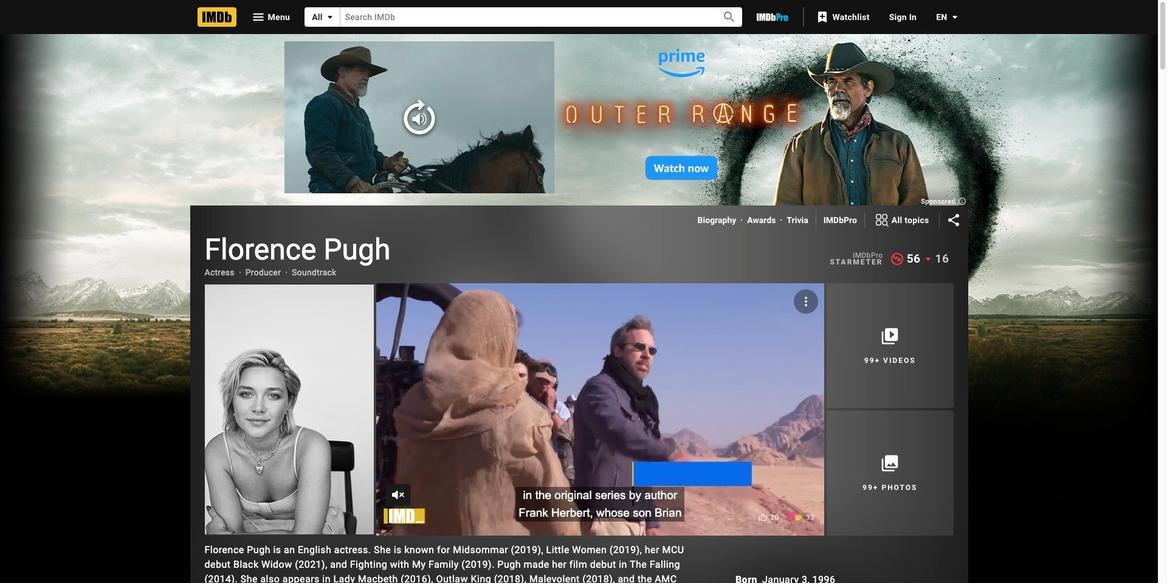 Task type: locate. For each thing, give the bounding box(es) containing it.
group
[[376, 283, 824, 536], [205, 283, 374, 535]]

1 horizontal spatial group
[[376, 283, 824, 536]]

volume off image
[[391, 487, 405, 502]]

sponsored content section
[[0, 0, 1163, 583]]

did you see dune: part two, and you're still dreaming of arrakis? then, dive headfirst into the sands of spoiler country to speculate what filmmaker denis villeneuve has planned for the spiciest franchise starring timothée chalamet, zendaya, florence pugh, rebecca ferguson, javier bardem, and josh brolin. image
[[376, 283, 824, 536]]

watchlist image
[[816, 10, 830, 24]]

arrow drop down image
[[323, 10, 337, 24], [948, 10, 962, 24]]

None search field
[[305, 7, 743, 27]]

None field
[[340, 8, 709, 27]]

0 horizontal spatial arrow drop down image
[[323, 10, 337, 24]]

categories image
[[875, 213, 889, 227]]

20 people liked this video image
[[756, 512, 771, 522]]

1 arrow drop down image from the left
[[323, 10, 337, 24]]

video player application
[[376, 283, 824, 535]]

share on social media image
[[946, 213, 961, 227]]

home image
[[197, 7, 236, 27]]

1 horizontal spatial arrow drop down image
[[948, 10, 962, 24]]

there are 33 reactions to this video from other people, primarily love it and appreciate emojis image
[[784, 509, 806, 524]]

20 people liked this video image
[[756, 511, 771, 522]]



Task type: describe. For each thing, give the bounding box(es) containing it.
video autoplay preference image
[[799, 294, 814, 309]]

Search IMDb text field
[[340, 8, 709, 27]]

watch where could dune go next? element
[[376, 283, 824, 535]]

popularity down image
[[890, 252, 905, 266]]

submit search image
[[722, 10, 737, 25]]

0 horizontal spatial group
[[205, 283, 374, 535]]

2 arrow drop down image from the left
[[948, 10, 962, 24]]

arrow drop down image
[[921, 252, 935, 266]]

menu image
[[251, 10, 265, 24]]

florence pugh image
[[205, 284, 374, 534]]



Task type: vqa. For each thing, say whether or not it's contained in the screenshot.
menu 'image'
yes



